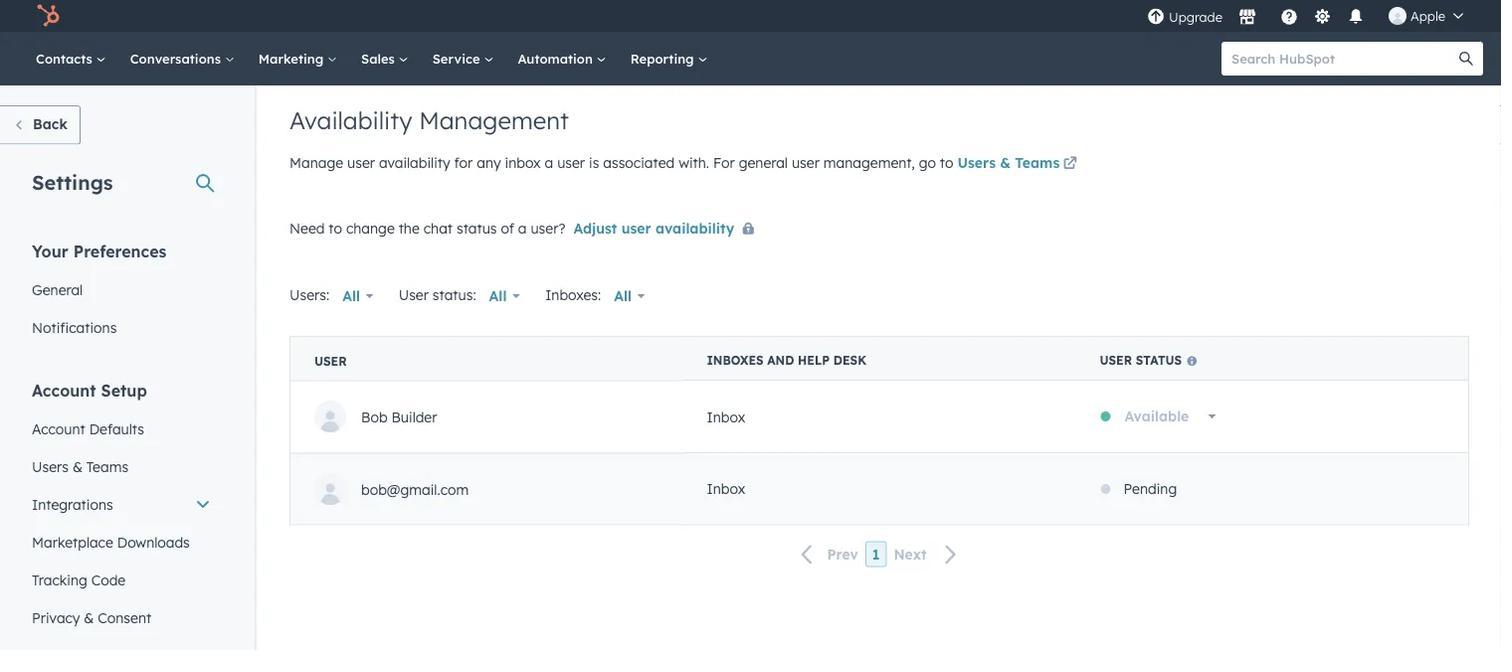 Task type: locate. For each thing, give the bounding box(es) containing it.
all right inboxes:
[[614, 287, 632, 305]]

users:
[[289, 286, 329, 304]]

users for account setup
[[32, 458, 69, 475]]

settings
[[32, 170, 113, 194]]

users & teams right go at the right of page
[[957, 154, 1060, 172]]

downloads
[[117, 534, 190, 551]]

0 horizontal spatial user
[[314, 353, 347, 368]]

marketplaces image
[[1238, 9, 1256, 27]]

a right inbox
[[545, 154, 553, 172]]

inboxes:
[[545, 286, 601, 304]]

prev button
[[789, 542, 865, 568]]

all button left user
[[329, 277, 387, 316]]

0 vertical spatial users & teams
[[957, 154, 1060, 172]]

& for setup
[[72, 458, 83, 475]]

user
[[347, 154, 375, 172], [557, 154, 585, 172], [792, 154, 820, 172], [621, 219, 651, 237]]

1 horizontal spatial users & teams
[[957, 154, 1060, 172]]

availability inside "button"
[[656, 219, 734, 237]]

teams
[[1015, 154, 1060, 172], [86, 458, 128, 475]]

users inside account setup element
[[32, 458, 69, 475]]

0 horizontal spatial &
[[72, 458, 83, 475]]

teams for management
[[1015, 154, 1060, 172]]

1 button
[[865, 542, 887, 568]]

1 account from the top
[[32, 380, 96, 400]]

1 vertical spatial availability
[[656, 219, 734, 237]]

1 horizontal spatial user
[[1100, 353, 1132, 368]]

3 all button from the left
[[601, 277, 658, 316]]

a right of
[[518, 219, 527, 237]]

availability down with.
[[656, 219, 734, 237]]

1 horizontal spatial all
[[489, 287, 507, 305]]

to right need
[[329, 219, 342, 237]]

1 all from the left
[[342, 287, 360, 305]]

desk
[[833, 353, 866, 368]]

availability
[[379, 154, 450, 172], [656, 219, 734, 237]]

users & teams link for setup
[[20, 448, 223, 486]]

0 vertical spatial to
[[940, 154, 953, 172]]

1 user from the left
[[1100, 353, 1132, 368]]

upgrade
[[1169, 9, 1223, 25]]

status:
[[433, 286, 476, 304]]

account for account defaults
[[32, 420, 85, 438]]

privacy
[[32, 609, 80, 627]]

&
[[1000, 154, 1011, 172], [72, 458, 83, 475], [84, 609, 94, 627]]

user status:
[[399, 286, 476, 304]]

all button down adjust user availability
[[601, 277, 658, 316]]

0 vertical spatial users
[[957, 154, 996, 172]]

& up integrations
[[72, 458, 83, 475]]

all right 'users:'
[[342, 287, 360, 305]]

service
[[432, 50, 484, 67]]

general link
[[20, 271, 223, 309]]

user inside "button"
[[621, 219, 651, 237]]

available
[[1125, 408, 1189, 425]]

chat
[[423, 219, 453, 237]]

1 vertical spatial inbox
[[707, 480, 745, 498]]

users & teams up integrations
[[32, 458, 128, 475]]

2 horizontal spatial all
[[614, 287, 632, 305]]

notifications
[[32, 319, 117, 336]]

1 all button from the left
[[329, 277, 387, 316]]

user left status
[[1100, 353, 1132, 368]]

user left is
[[557, 154, 585, 172]]

all button for inboxes:
[[601, 277, 658, 316]]

manage user availability for any inbox a user is associated with. for general user management, go to
[[289, 154, 957, 172]]

available button
[[1112, 397, 1229, 437]]

bob@gmail.com
[[361, 481, 469, 498]]

2 horizontal spatial all button
[[601, 277, 658, 316]]

1
[[872, 546, 880, 563]]

2 user from the left
[[314, 353, 347, 368]]

to right go at the right of page
[[940, 154, 953, 172]]

availability
[[289, 105, 412, 135]]

bob
[[361, 408, 388, 426]]

0 vertical spatial account
[[32, 380, 96, 400]]

1 vertical spatial users & teams link
[[20, 448, 223, 486]]

users & teams link down defaults at bottom
[[20, 448, 223, 486]]

tracking code link
[[20, 562, 223, 599]]

user right general
[[792, 154, 820, 172]]

0 horizontal spatial users
[[32, 458, 69, 475]]

2 link opens in a new window image from the top
[[1063, 158, 1077, 172]]

bob builder
[[361, 408, 437, 426]]

to
[[940, 154, 953, 172], [329, 219, 342, 237]]

2 all from the left
[[489, 287, 507, 305]]

any
[[477, 154, 501, 172]]

users & teams for management
[[957, 154, 1060, 172]]

0 horizontal spatial all button
[[329, 277, 387, 316]]

user for user
[[314, 353, 347, 368]]

users & teams
[[957, 154, 1060, 172], [32, 458, 128, 475]]

0 vertical spatial teams
[[1015, 154, 1060, 172]]

& for management
[[1000, 154, 1011, 172]]

3 all from the left
[[614, 287, 632, 305]]

inbox for bob@gmail.com
[[707, 480, 745, 498]]

users & teams inside account setup element
[[32, 458, 128, 475]]

account up account defaults
[[32, 380, 96, 400]]

1 vertical spatial users & teams
[[32, 458, 128, 475]]

1 vertical spatial a
[[518, 219, 527, 237]]

& right go at the right of page
[[1000, 154, 1011, 172]]

menu
[[1145, 0, 1477, 32]]

0 horizontal spatial availability
[[379, 154, 450, 172]]

contacts
[[36, 50, 96, 67]]

menu containing apple
[[1145, 0, 1477, 32]]

a
[[545, 154, 553, 172], [518, 219, 527, 237]]

the
[[399, 219, 420, 237]]

availability management
[[289, 105, 569, 135]]

1 horizontal spatial teams
[[1015, 154, 1060, 172]]

inbox
[[505, 154, 541, 172]]

1 vertical spatial to
[[329, 219, 342, 237]]

1 vertical spatial &
[[72, 458, 83, 475]]

of
[[501, 219, 514, 237]]

2 account from the top
[[32, 420, 85, 438]]

service link
[[420, 32, 506, 86]]

adjust
[[573, 219, 617, 237]]

users right go at the right of page
[[957, 154, 996, 172]]

integrations
[[32, 496, 113, 513]]

0 horizontal spatial to
[[329, 219, 342, 237]]

link opens in a new window image
[[1063, 153, 1077, 177], [1063, 158, 1077, 172]]

0 vertical spatial &
[[1000, 154, 1011, 172]]

all right status:
[[489, 287, 507, 305]]

2 all button from the left
[[476, 277, 533, 316]]

user
[[1100, 353, 1132, 368], [314, 353, 347, 368]]

1 horizontal spatial users & teams link
[[957, 153, 1081, 177]]

status
[[1136, 353, 1182, 368]]

0 horizontal spatial all
[[342, 287, 360, 305]]

contacts link
[[24, 32, 118, 86]]

privacy & consent
[[32, 609, 151, 627]]

0 horizontal spatial a
[[518, 219, 527, 237]]

1 vertical spatial teams
[[86, 458, 128, 475]]

account setup
[[32, 380, 147, 400]]

1 inbox from the top
[[707, 408, 745, 426]]

availability down availability management on the left top
[[379, 154, 450, 172]]

& right privacy
[[84, 609, 94, 627]]

0 vertical spatial users & teams link
[[957, 153, 1081, 177]]

all for inboxes:
[[614, 287, 632, 305]]

inbox
[[707, 408, 745, 426], [707, 480, 745, 498]]

0 vertical spatial availability
[[379, 154, 450, 172]]

management,
[[823, 154, 915, 172]]

availability for manage
[[379, 154, 450, 172]]

for
[[454, 154, 473, 172]]

settings link
[[1310, 5, 1335, 26]]

next
[[894, 546, 927, 563]]

apple button
[[1377, 0, 1475, 32]]

prev
[[827, 546, 858, 563]]

user right adjust
[[621, 219, 651, 237]]

user?
[[531, 219, 565, 237]]

users for availability management
[[957, 154, 996, 172]]

1 horizontal spatial availability
[[656, 219, 734, 237]]

account
[[32, 380, 96, 400], [32, 420, 85, 438]]

bob builder image
[[1389, 7, 1407, 25]]

2 horizontal spatial &
[[1000, 154, 1011, 172]]

0 horizontal spatial users & teams link
[[20, 448, 223, 486]]

1 vertical spatial account
[[32, 420, 85, 438]]

users
[[957, 154, 996, 172], [32, 458, 69, 475]]

1 horizontal spatial users
[[957, 154, 996, 172]]

go
[[919, 154, 936, 172]]

0 vertical spatial a
[[545, 154, 553, 172]]

apple
[[1411, 7, 1445, 24]]

1 vertical spatial users
[[32, 458, 69, 475]]

users up integrations
[[32, 458, 69, 475]]

1 horizontal spatial &
[[84, 609, 94, 627]]

account defaults
[[32, 420, 144, 438]]

users & teams link right go at the right of page
[[957, 153, 1081, 177]]

general
[[32, 281, 83, 298]]

teams inside account setup element
[[86, 458, 128, 475]]

adjust user availability button
[[573, 216, 762, 242]]

help
[[798, 353, 830, 368]]

0 horizontal spatial users & teams
[[32, 458, 128, 475]]

all button down of
[[476, 277, 533, 316]]

search image
[[1459, 52, 1473, 66]]

pending
[[1124, 480, 1177, 498]]

all button
[[329, 277, 387, 316], [476, 277, 533, 316], [601, 277, 658, 316]]

account down the account setup
[[32, 420, 85, 438]]

2 inbox from the top
[[707, 480, 745, 498]]

1 horizontal spatial to
[[940, 154, 953, 172]]

0 horizontal spatial teams
[[86, 458, 128, 475]]

0 vertical spatial inbox
[[707, 408, 745, 426]]

1 horizontal spatial a
[[545, 154, 553, 172]]

user down 'users:'
[[314, 353, 347, 368]]

1 horizontal spatial all button
[[476, 277, 533, 316]]

teams for setup
[[86, 458, 128, 475]]



Task type: vqa. For each thing, say whether or not it's contained in the screenshot.
Apple popup button
yes



Task type: describe. For each thing, give the bounding box(es) containing it.
consent
[[98, 609, 151, 627]]

code
[[91, 571, 126, 589]]

marketplace
[[32, 534, 113, 551]]

sales link
[[349, 32, 420, 86]]

inboxes and help desk
[[707, 353, 866, 368]]

adjust user availability
[[573, 219, 734, 237]]

back
[[33, 115, 68, 133]]

hubspot image
[[36, 4, 60, 28]]

need
[[289, 219, 325, 237]]

next button
[[887, 542, 969, 568]]

reporting
[[630, 50, 698, 67]]

reporting link
[[618, 32, 720, 86]]

integrations button
[[20, 486, 223, 524]]

marketing
[[258, 50, 327, 67]]

preferences
[[73, 241, 167, 261]]

account setup element
[[20, 380, 223, 651]]

2 vertical spatial &
[[84, 609, 94, 627]]

upgrade image
[[1147, 8, 1165, 26]]

automation link
[[506, 32, 618, 86]]

hubspot link
[[24, 4, 75, 28]]

with.
[[679, 154, 709, 172]]

and
[[767, 353, 794, 368]]

for
[[713, 154, 735, 172]]

marketplace downloads link
[[20, 524, 223, 562]]

inbox for bob builder
[[707, 408, 745, 426]]

your
[[32, 241, 68, 261]]

marketing link
[[246, 32, 349, 86]]

settings image
[[1314, 8, 1331, 26]]

marketplaces button
[[1227, 0, 1268, 32]]

users & teams for setup
[[32, 458, 128, 475]]

privacy & consent link
[[20, 599, 223, 637]]

user for user status
[[1100, 353, 1132, 368]]

management
[[419, 105, 569, 135]]

notifications button
[[1339, 0, 1373, 32]]

1 link opens in a new window image from the top
[[1063, 153, 1077, 177]]

all for users:
[[342, 287, 360, 305]]

inboxes
[[707, 353, 764, 368]]

user down availability
[[347, 154, 375, 172]]

search button
[[1449, 42, 1483, 76]]

marketplace downloads
[[32, 534, 190, 551]]

back link
[[0, 105, 80, 145]]

notifications image
[[1347, 9, 1365, 27]]

pagination navigation
[[289, 542, 1469, 568]]

notifications link
[[20, 309, 223, 347]]

all button for user status:
[[476, 277, 533, 316]]

need to change the chat status of a user?
[[289, 219, 565, 237]]

tracking code
[[32, 571, 126, 589]]

your preferences
[[32, 241, 167, 261]]

manage
[[289, 154, 343, 172]]

availability for adjust
[[656, 219, 734, 237]]

builder
[[391, 408, 437, 426]]

sales
[[361, 50, 399, 67]]

general
[[739, 154, 788, 172]]

is
[[589, 154, 599, 172]]

conversations link
[[118, 32, 246, 86]]

user status
[[1100, 353, 1182, 368]]

automation
[[518, 50, 597, 67]]

users & teams link for management
[[957, 153, 1081, 177]]

all button for users:
[[329, 277, 387, 316]]

your preferences element
[[20, 240, 223, 347]]

change
[[346, 219, 395, 237]]

tracking
[[32, 571, 87, 589]]

conversations
[[130, 50, 225, 67]]

setup
[[101, 380, 147, 400]]

account defaults link
[[20, 410, 223, 448]]

help button
[[1272, 0, 1306, 32]]

Search HubSpot search field
[[1222, 42, 1465, 76]]

account for account setup
[[32, 380, 96, 400]]

user
[[399, 286, 429, 304]]

status
[[457, 219, 497, 237]]

associated
[[603, 154, 675, 172]]

all for user status:
[[489, 287, 507, 305]]

help image
[[1280, 9, 1298, 27]]

defaults
[[89, 420, 144, 438]]



